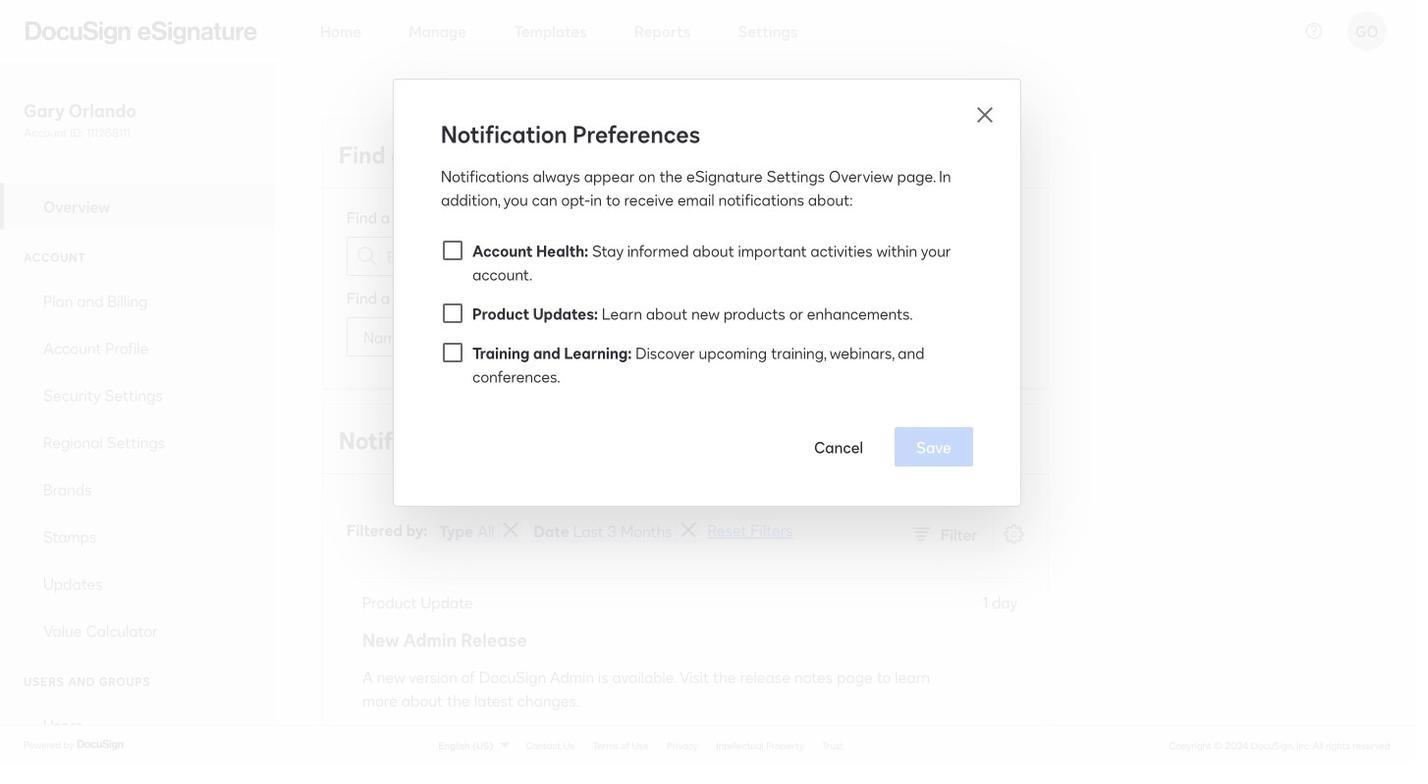 Task type: vqa. For each thing, say whether or not it's contained in the screenshot.
Users and Groups ELEMENT
no



Task type: describe. For each thing, give the bounding box(es) containing it.
account element
[[0, 277, 275, 654]]

Enter keyword text field
[[387, 238, 581, 275]]

docusign image
[[77, 737, 126, 753]]

docusign admin image
[[26, 21, 257, 45]]

Enter name text field
[[439, 318, 619, 356]]



